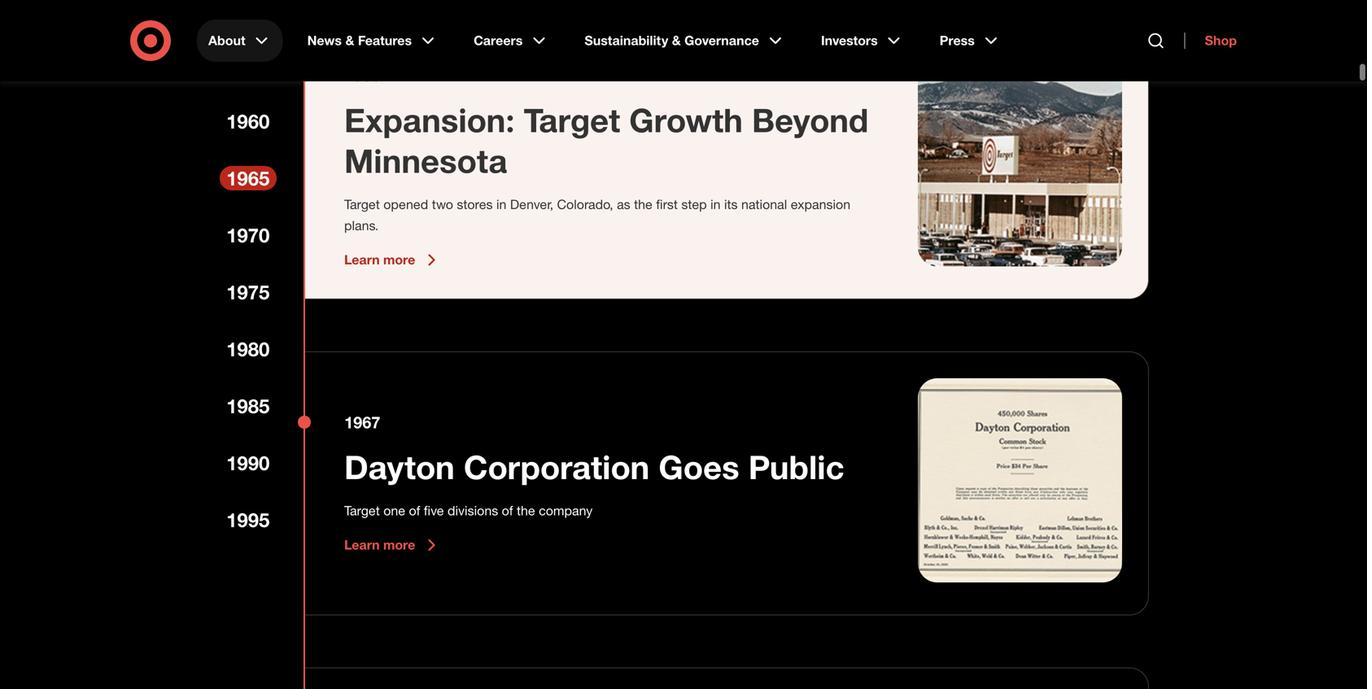 Task type: locate. For each thing, give the bounding box(es) containing it.
0 horizontal spatial &
[[346, 33, 355, 48]]

sustainability & governance link
[[573, 20, 797, 62]]

2 of from the left
[[502, 503, 513, 519]]

about link
[[197, 20, 283, 62]]

in left its
[[711, 197, 721, 213]]

of right divisions
[[502, 503, 513, 519]]

2 & from the left
[[672, 33, 681, 48]]

growth
[[630, 100, 743, 140]]

more down opened on the left
[[384, 252, 415, 268]]

first
[[656, 197, 678, 213]]

expansion
[[791, 197, 851, 213]]

0 vertical spatial target
[[524, 100, 621, 140]]

& right news
[[346, 33, 355, 48]]

1 horizontal spatial of
[[502, 503, 513, 519]]

0 vertical spatial more
[[384, 252, 415, 268]]

stores
[[457, 197, 493, 213]]

target
[[524, 100, 621, 140], [344, 197, 380, 213], [344, 503, 380, 519]]

2 more from the top
[[384, 538, 415, 553]]

1 horizontal spatial in
[[711, 197, 721, 213]]

1990 link
[[220, 451, 277, 475]]

learn for dayton corporation goes public
[[344, 538, 380, 553]]

learn more button down plans.
[[344, 251, 442, 270]]

the
[[634, 197, 653, 213], [517, 503, 535, 519]]

learn for expansion: target growth beyond minnesota
[[344, 252, 380, 268]]

learn more down one
[[344, 538, 415, 553]]

in
[[497, 197, 507, 213], [711, 197, 721, 213]]

1 horizontal spatial &
[[672, 33, 681, 48]]

1 vertical spatial learn more
[[344, 538, 415, 553]]

1980 link
[[220, 337, 277, 361]]

0 vertical spatial learn more
[[344, 252, 415, 268]]

1 & from the left
[[346, 33, 355, 48]]

1 vertical spatial target
[[344, 197, 380, 213]]

company
[[539, 503, 593, 519]]

2 learn more button from the top
[[344, 536, 442, 555]]

the left the company
[[517, 503, 535, 519]]

learn more button down one
[[344, 536, 442, 555]]

1 vertical spatial learn more button
[[344, 536, 442, 555]]

target for expansion:
[[344, 197, 380, 213]]

dayton corporation goes public
[[344, 448, 845, 487]]

dayton corporation goes public button
[[344, 447, 845, 488]]

0 vertical spatial the
[[634, 197, 653, 213]]

expansion: target growth beyond minnesota
[[344, 100, 869, 181]]

& for governance
[[672, 33, 681, 48]]

target inside target opened two stores in denver, colorado, as the first step in its national expansion plans.
[[344, 197, 380, 213]]

divisions
[[448, 503, 498, 519]]

step
[[682, 197, 707, 213]]

1 vertical spatial more
[[384, 538, 415, 553]]

learn more down plans.
[[344, 252, 415, 268]]

1 learn more from the top
[[344, 252, 415, 268]]

plans.
[[344, 218, 379, 234]]

learn
[[344, 252, 380, 268], [344, 538, 380, 553]]

learn more button for dayton corporation goes public
[[344, 536, 442, 555]]

0 vertical spatial learn
[[344, 252, 380, 268]]

1985
[[226, 394, 270, 418]]

learn more
[[344, 252, 415, 268], [344, 538, 415, 553]]

1 more from the top
[[384, 252, 415, 268]]

2 vertical spatial target
[[344, 503, 380, 519]]

& inside news & features link
[[346, 33, 355, 48]]

the right as
[[634, 197, 653, 213]]

2 learn from the top
[[344, 538, 380, 553]]

&
[[346, 33, 355, 48], [672, 33, 681, 48]]

0 horizontal spatial of
[[409, 503, 420, 519]]

shop link
[[1185, 33, 1238, 49]]

of
[[409, 503, 420, 519], [502, 503, 513, 519]]

1990
[[226, 451, 270, 475]]

two
[[432, 197, 453, 213]]

0 horizontal spatial in
[[497, 197, 507, 213]]

1 horizontal spatial the
[[634, 197, 653, 213]]

colorado,
[[557, 197, 614, 213]]

1 learn more button from the top
[[344, 251, 442, 270]]

1 vertical spatial learn
[[344, 538, 380, 553]]

0 vertical spatial learn more button
[[344, 251, 442, 270]]

0 horizontal spatial the
[[517, 503, 535, 519]]

as
[[617, 197, 631, 213]]

in right stores
[[497, 197, 507, 213]]

more for dayton corporation goes public
[[384, 538, 415, 553]]

2 learn more from the top
[[344, 538, 415, 553]]

& inside sustainability & governance link
[[672, 33, 681, 48]]

of left five
[[409, 503, 420, 519]]

1 learn from the top
[[344, 252, 380, 268]]

more
[[384, 252, 415, 268], [384, 538, 415, 553]]

five
[[424, 503, 444, 519]]

denver,
[[510, 197, 554, 213]]

learn more button
[[344, 251, 442, 270], [344, 536, 442, 555]]

target for dayton
[[344, 503, 380, 519]]

& left governance
[[672, 33, 681, 48]]

more down one
[[384, 538, 415, 553]]



Task type: vqa. For each thing, say whether or not it's contained in the screenshot.
portal
no



Task type: describe. For each thing, give the bounding box(es) containing it.
goes
[[659, 448, 740, 487]]

sustainability & governance
[[585, 33, 760, 48]]

beyond
[[752, 100, 869, 140]]

target opened two stores in denver, colorado, as the first step in its national expansion plans.
[[344, 197, 851, 234]]

1 vertical spatial the
[[517, 503, 535, 519]]

the inside target opened two stores in denver, colorado, as the first step in its national expansion plans.
[[634, 197, 653, 213]]

minnesota
[[344, 141, 508, 181]]

news
[[307, 33, 342, 48]]

features
[[358, 33, 412, 48]]

1965
[[226, 166, 270, 190]]

expansion:
[[344, 100, 515, 140]]

news & features link
[[296, 20, 449, 62]]

public
[[749, 448, 845, 487]]

investors link
[[810, 20, 916, 62]]

target inside the 'expansion: target growth beyond minnesota'
[[524, 100, 621, 140]]

1975 link
[[220, 280, 277, 305]]

1970 link
[[220, 223, 277, 248]]

corporation
[[464, 448, 650, 487]]

its
[[725, 197, 738, 213]]

1975
[[226, 280, 270, 304]]

2 in from the left
[[711, 197, 721, 213]]

1995 link
[[220, 508, 277, 532]]

learn more for dayton corporation goes public
[[344, 538, 415, 553]]

learn more button for expansion: target growth beyond minnesota
[[344, 251, 442, 270]]

press
[[940, 33, 975, 48]]

news & features
[[307, 33, 412, 48]]

more for expansion: target growth beyond minnesota
[[384, 252, 415, 268]]

1 of from the left
[[409, 503, 420, 519]]

learn more for expansion: target growth beyond minnesota
[[344, 252, 415, 268]]

1970
[[226, 223, 270, 247]]

expansion: target growth beyond minnesota button
[[344, 100, 879, 181]]

1985 link
[[220, 394, 277, 418]]

1966
[[344, 66, 381, 85]]

opened
[[384, 197, 429, 213]]

governance
[[685, 33, 760, 48]]

1960
[[226, 109, 270, 133]]

about
[[208, 33, 246, 48]]

1967
[[344, 413, 381, 433]]

1995
[[226, 508, 270, 532]]

dayton
[[344, 448, 455, 487]]

text, letter image
[[918, 379, 1123, 583]]

press link
[[929, 20, 1013, 62]]

national
[[742, 197, 788, 213]]

1 in from the left
[[497, 197, 507, 213]]

shop
[[1205, 33, 1238, 48]]

1980
[[226, 337, 270, 361]]

& for features
[[346, 33, 355, 48]]

careers
[[474, 33, 523, 48]]

careers link
[[463, 20, 560, 62]]

a parking lot with cars and a building in the background image
[[918, 62, 1123, 267]]

investors
[[821, 33, 878, 48]]

target one of five divisions of the company
[[344, 503, 593, 519]]

1965 link
[[220, 166, 277, 191]]

sustainability
[[585, 33, 669, 48]]

1960 link
[[220, 109, 277, 134]]

one
[[384, 503, 406, 519]]



